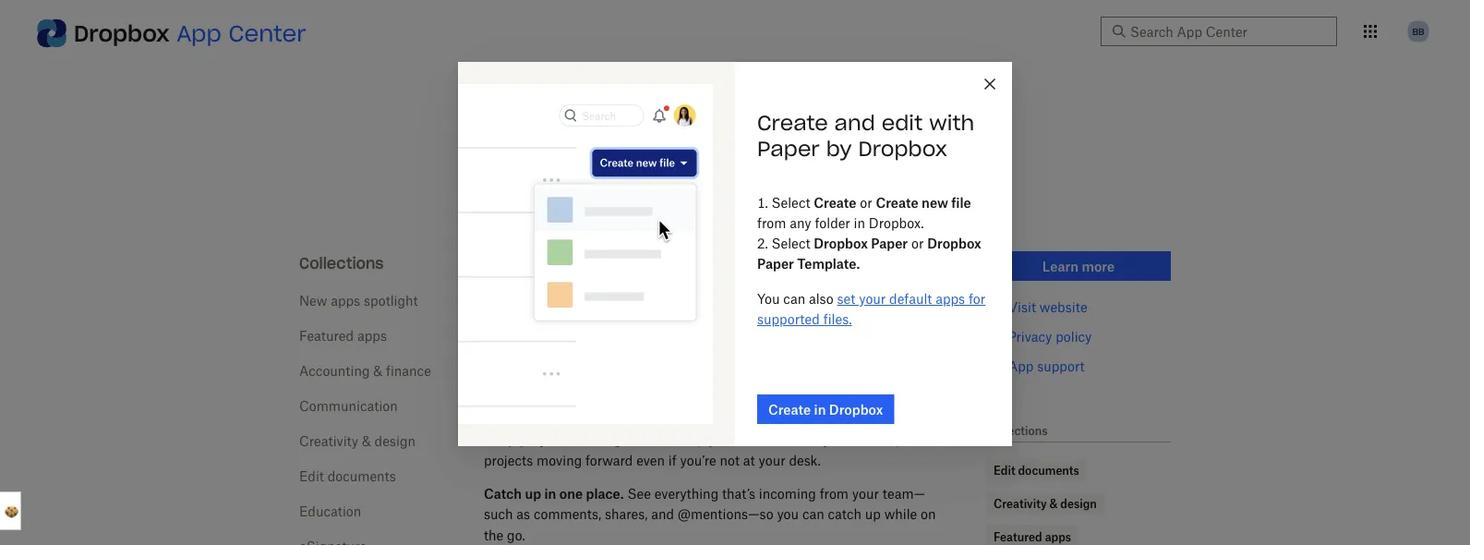 Task type: locate. For each thing, give the bounding box(es) containing it.
creativity & design
[[299, 433, 416, 449], [994, 497, 1097, 510]]

1 vertical spatial early
[[521, 302, 551, 318]]

0 horizontal spatial the
[[484, 527, 504, 543]]

0 vertical spatial &
[[374, 363, 383, 378]]

edit documents for leftmost 'edit documents' link
[[299, 468, 396, 484]]

0 vertical spatial featured
[[299, 328, 354, 343]]

capture
[[838, 377, 885, 393]]

featured apps for the left featured apps link
[[299, 328, 387, 343]]

edit
[[994, 463, 1016, 477], [299, 468, 324, 484]]

collections for apps
[[299, 254, 384, 273]]

edit
[[882, 109, 923, 135], [792, 356, 816, 372]]

new left file at the right top of the page
[[922, 195, 949, 210]]

0 horizontal spatial edit
[[299, 468, 324, 484]]

early left "ideas"
[[595, 254, 626, 269]]

in left single
[[611, 323, 622, 338]]

share down sound—all
[[557, 356, 592, 372]]

place.
[[676, 323, 712, 338], [586, 486, 624, 501]]

2 vertical spatial &
[[1050, 497, 1058, 510]]

comments, down one
[[534, 506, 602, 522]]

with up file at the right top of the page
[[930, 109, 975, 135]]

with down create and share early ideas.
[[556, 377, 583, 393]]

select for create
[[772, 195, 811, 210]]

you
[[787, 377, 809, 393], [613, 398, 634, 413], [824, 431, 846, 447], [777, 506, 799, 522]]

share inside "create new docs or edit existing ones, and share them with your team right from the app, so you can capture inspiration wherever you are."
[[484, 377, 518, 393]]

early
[[595, 254, 626, 269], [521, 302, 551, 318], [595, 356, 626, 372]]

to
[[923, 302, 935, 318], [719, 431, 732, 447]]

dropbox. down images,
[[858, 323, 913, 338]]

or
[[860, 195, 873, 210], [912, 235, 924, 251], [776, 356, 789, 372]]

so inside post and reply to comments, so you can keep projects moving forward even if you're not at your desk.
[[806, 431, 820, 447]]

early for ideas
[[595, 254, 626, 269]]

1 vertical spatial dropbox.
[[858, 323, 913, 338]]

app inside app support link
[[1009, 358, 1034, 374]]

0 horizontal spatial creativity & design link
[[299, 433, 416, 449]]

share
[[557, 254, 592, 269], [484, 302, 518, 318], [557, 356, 592, 372], [484, 377, 518, 393]]

0 horizontal spatial featured apps
[[299, 328, 387, 343]]

dropbox inside dropbox paper template.
[[928, 235, 982, 251]]

place. up shares,
[[586, 486, 624, 501]]

select for dropbox
[[772, 235, 811, 251]]

1 horizontal spatial &
[[374, 363, 383, 378]]

or inside "create new docs or edit existing ones, and share them with your team right from the app, so you can capture inspiration wherever you are."
[[776, 356, 789, 372]]

2 horizontal spatial &
[[1050, 497, 1058, 510]]

0 vertical spatial place.
[[676, 323, 712, 338]]

0 vertical spatial collections
[[299, 254, 384, 273]]

create
[[758, 109, 828, 135], [814, 195, 857, 210], [876, 195, 919, 210], [484, 254, 527, 269], [484, 356, 527, 372], [670, 356, 711, 372], [769, 401, 811, 417]]

0 vertical spatial up
[[525, 486, 541, 501]]

place. inside dropbox paper is a collaborative workspace that helps teams create and share early ideas. you can work with everything from video and images, to code and sound—all in a single place. and it comes free with dropbox.
[[676, 323, 712, 338]]

to inside dropbox paper is a collaborative workspace that helps teams create and share early ideas. you can work with everything from video and images, to code and sound—all in a single place. and it comes free with dropbox.
[[923, 302, 935, 318]]

1 horizontal spatial so
[[806, 431, 820, 447]]

from inside "select create or create new file from any folder in dropbox."
[[758, 215, 787, 231]]

1 select from the top
[[772, 195, 811, 210]]

share up the is
[[557, 254, 592, 269]]

& for accounting & finance link
[[374, 363, 383, 378]]

select inside "select create or create new file from any folder in dropbox."
[[772, 195, 811, 210]]

0 horizontal spatial by
[[631, 125, 656, 151]]

0 horizontal spatial creativity & design
[[299, 433, 416, 449]]

create and edit with paper by dropbox
[[758, 109, 975, 161]]

can left "keep" on the bottom
[[849, 431, 871, 447]]

1 vertical spatial so
[[806, 431, 820, 447]]

file
[[952, 195, 972, 210]]

1 vertical spatial up
[[865, 506, 881, 522]]

1 horizontal spatial to
[[923, 302, 935, 318]]

0 vertical spatial new
[[922, 195, 949, 210]]

design for creativity & design link to the bottom
[[1061, 497, 1097, 510]]

your up the wherever
[[587, 377, 614, 393]]

you down team
[[613, 398, 634, 413]]

1 vertical spatial the
[[484, 527, 504, 543]]

a right the is
[[592, 281, 599, 297]]

can inside "create new docs or edit existing ones, and share them with your team right from the app, so you can capture inspiration wherever you are."
[[812, 377, 834, 393]]

select dropbox paper or
[[772, 235, 928, 251]]

can
[[784, 291, 806, 307], [619, 302, 641, 318], [812, 377, 834, 393], [849, 431, 871, 447], [803, 506, 825, 522]]

0 horizontal spatial design
[[375, 433, 416, 449]]

early for ideas.
[[595, 356, 626, 372]]

0 horizontal spatial app
[[177, 19, 222, 47]]

from up catch in the bottom right of the page
[[820, 486, 849, 501]]

and inside create and edit with paper by dropbox
[[835, 109, 876, 135]]

edit inside create and edit with paper by dropbox
[[882, 109, 923, 135]]

1 horizontal spatial you
[[758, 291, 780, 307]]

0 horizontal spatial ideas.
[[554, 302, 590, 318]]

1 horizontal spatial or
[[860, 195, 873, 210]]

0 vertical spatial edit
[[882, 109, 923, 135]]

incoming
[[759, 486, 817, 501]]

in
[[854, 215, 866, 231], [611, 323, 622, 338], [814, 401, 826, 417], [545, 486, 557, 501]]

your right at
[[759, 452, 786, 468]]

0 horizontal spatial new
[[715, 356, 740, 372]]

0 vertical spatial design
[[375, 433, 416, 449]]

1 horizontal spatial the
[[717, 377, 737, 393]]

up left while in the bottom right of the page
[[865, 506, 881, 522]]

you up sound—all
[[593, 302, 616, 318]]

1 horizontal spatial creativity & design
[[994, 497, 1097, 510]]

and right 'ones,' at the right of page
[[906, 356, 929, 372]]

share up 'inspiration'
[[484, 377, 518, 393]]

1 vertical spatial everything
[[655, 486, 719, 501]]

1 horizontal spatial a
[[626, 323, 633, 338]]

app support link
[[987, 355, 1171, 377]]

edit documents link
[[994, 461, 1080, 479], [299, 468, 396, 484]]

or for select dropbox paper or
[[912, 235, 924, 251]]

1 vertical spatial or
[[912, 235, 924, 251]]

your up catch in the bottom right of the page
[[853, 486, 879, 501]]

1 vertical spatial edit
[[792, 356, 816, 372]]

0 vertical spatial featured apps
[[299, 328, 387, 343]]

from left any
[[758, 215, 787, 231]]

workspace
[[684, 281, 750, 297]]

1 horizontal spatial collections
[[987, 424, 1048, 437]]

1 vertical spatial creativity
[[994, 497, 1047, 510]]

1 horizontal spatial featured
[[994, 530, 1043, 544]]

paper inside paper by dropbox dropbox
[[562, 125, 624, 151]]

2 select from the top
[[772, 235, 811, 251]]

& for creativity & design link to the bottom
[[1050, 497, 1058, 510]]

1 horizontal spatial edit documents link
[[994, 461, 1080, 479]]

0 horizontal spatial a
[[592, 281, 599, 297]]

so right app,
[[770, 377, 784, 393]]

paper
[[562, 125, 624, 151], [758, 135, 820, 161], [871, 235, 908, 251], [758, 256, 794, 271], [540, 281, 575, 297]]

up up as on the bottom
[[525, 486, 541, 501]]

0 vertical spatial early
[[595, 254, 626, 269]]

your
[[859, 291, 886, 307], [587, 377, 614, 393], [759, 452, 786, 468], [853, 486, 879, 501]]

supported
[[758, 311, 820, 327]]

1 horizontal spatial ideas.
[[629, 356, 667, 372]]

that
[[754, 281, 778, 297]]

new left docs
[[715, 356, 740, 372]]

1 horizontal spatial edit
[[994, 463, 1016, 477]]

can up supported
[[784, 291, 806, 307]]

0 horizontal spatial creativity
[[299, 433, 359, 449]]

create inside button
[[769, 401, 811, 417]]

0 horizontal spatial comments,
[[534, 506, 602, 522]]

featured
[[299, 328, 354, 343], [994, 530, 1043, 544]]

0 vertical spatial projects
[[520, 431, 571, 447]]

you up supported
[[758, 291, 780, 307]]

code
[[484, 323, 514, 338]]

ideas. inside dropbox paper is a collaborative workspace that helps teams create and share early ideas. you can work with everything from video and images, to code and sound—all in a single place. and it comes free with dropbox.
[[554, 302, 590, 318]]

collaboratively
[[666, 254, 759, 269]]

create
[[860, 281, 898, 297]]

your right set
[[859, 291, 886, 307]]

place. left and
[[676, 323, 712, 338]]

creativity for creativity & design link to the bottom
[[994, 497, 1047, 510]]

1 vertical spatial featured
[[994, 530, 1043, 544]]

can left catch in the bottom right of the page
[[803, 506, 825, 522]]

from inside "create new docs or edit existing ones, and share them with your team right from the app, so you can capture inspiration wherever you are."
[[685, 377, 714, 393]]

right
[[652, 377, 681, 393]]

creativity
[[299, 433, 359, 449], [994, 497, 1047, 510]]

privacy policy link
[[987, 325, 1171, 347]]

from down helps at right
[[777, 302, 806, 318]]

create inside create and edit with paper by dropbox
[[758, 109, 828, 135]]

creativity & design link
[[299, 433, 416, 449], [994, 494, 1097, 513]]

early up sound—all
[[521, 302, 551, 318]]

app left center
[[177, 19, 222, 47]]

0 vertical spatial everything
[[709, 302, 773, 318]]

select up any
[[772, 195, 811, 210]]

with up that
[[762, 254, 790, 269]]

0 vertical spatial dropbox.
[[869, 215, 924, 231]]

from right right
[[685, 377, 714, 393]]

create for create in dropbox
[[769, 401, 811, 417]]

1 vertical spatial featured apps
[[994, 530, 1072, 544]]

app down privacy
[[1009, 358, 1034, 374]]

0 horizontal spatial edit
[[792, 356, 816, 372]]

dropbox. inside dropbox paper is a collaborative workspace that helps teams create and share early ideas. you can work with everything from video and images, to code and sound—all in a single place. and it comes free with dropbox.
[[858, 323, 913, 338]]

you inside post and reply to comments, so you can keep projects moving forward even if you're not at your desk.
[[824, 431, 846, 447]]

select
[[772, 195, 811, 210], [772, 235, 811, 251]]

comments, inside see everything that's incoming from your team— such as comments, shares, and @mentions—so you can catch up while on the go.
[[534, 506, 602, 522]]

edit documents for rightmost 'edit documents' link
[[994, 463, 1080, 477]]

visit website link
[[987, 296, 1171, 318]]

share up 'code'
[[484, 302, 518, 318]]

you inside create and edit with paper by dropbox dialog
[[758, 291, 780, 307]]

1 horizontal spatial new
[[922, 195, 949, 210]]

0 vertical spatial select
[[772, 195, 811, 210]]

1 vertical spatial new
[[715, 356, 740, 372]]

1 horizontal spatial app
[[1009, 358, 1034, 374]]

privacy policy
[[1009, 328, 1092, 344]]

and inside see everything that's incoming from your team— such as comments, shares, and @mentions—so you can catch up while on the go.
[[652, 506, 675, 522]]

1 horizontal spatial featured apps link
[[994, 528, 1072, 545]]

a left single
[[626, 323, 633, 338]]

1 vertical spatial creativity & design
[[994, 497, 1097, 510]]

ideas. up sound—all
[[554, 302, 590, 318]]

and up if
[[659, 431, 682, 447]]

the left app,
[[717, 377, 737, 393]]

comments, up at
[[735, 431, 803, 447]]

0 vertical spatial to
[[923, 302, 935, 318]]

apps inside set your default apps for supported files.
[[936, 291, 966, 307]]

or inside "select create or create new file from any folder in dropbox."
[[860, 195, 873, 210]]

the inside see everything that's incoming from your team— such as comments, shares, and @mentions—so you can catch up while on the go.
[[484, 527, 504, 543]]

ideas
[[629, 254, 663, 269]]

ideas. up team
[[629, 356, 667, 372]]

also
[[809, 291, 834, 307]]

0 vertical spatial comments,
[[735, 431, 803, 447]]

dropbox inside button
[[830, 401, 884, 417]]

early up team
[[595, 356, 626, 372]]

share inside dropbox paper is a collaborative workspace that helps teams create and share early ideas. you can work with everything from video and images, to code and sound—all in a single place. and it comes free with dropbox.
[[484, 302, 518, 318]]

featured apps for bottommost featured apps link
[[994, 530, 1072, 544]]

2 vertical spatial early
[[595, 356, 626, 372]]

early inside dropbox paper is a collaborative workspace that helps teams create and share early ideas. you can work with everything from video and images, to code and sound—all in a single place. and it comes free with dropbox.
[[521, 302, 551, 318]]

even
[[637, 452, 665, 468]]

1 vertical spatial app
[[1009, 358, 1034, 374]]

and up "select create or create new file from any folder in dropbox."
[[835, 109, 876, 135]]

in inside button
[[814, 401, 826, 417]]

to up "not"
[[719, 431, 732, 447]]

new inside "create new docs or edit existing ones, and share them with your team right from the app, so you can capture inspiration wherever you are."
[[715, 356, 740, 372]]

post
[[629, 431, 656, 447]]

featured apps link
[[299, 328, 387, 343], [994, 528, 1072, 545]]

& for the top creativity & design link
[[362, 433, 371, 449]]

0 vertical spatial creativity
[[299, 433, 359, 449]]

in inside dropbox paper is a collaborative workspace that helps teams create and share early ideas. you can work with everything from video and images, to code and sound—all in a single place. and it comes free with dropbox.
[[611, 323, 622, 338]]

projects up "moving"
[[520, 431, 571, 447]]

0 horizontal spatial featured
[[299, 328, 354, 343]]

collections up new apps spotlight link
[[299, 254, 384, 273]]

or up default at the bottom of page
[[912, 235, 924, 251]]

0 horizontal spatial edit documents
[[299, 468, 396, 484]]

dropbox inside dropbox paper is a collaborative workspace that helps teams create and share early ideas. you can work with everything from video and images, to code and sound—all in a single place. and it comes free with dropbox.
[[484, 281, 536, 297]]

create inside "create new docs or edit existing ones, and share them with your team right from the app, so you can capture inspiration wherever you are."
[[670, 356, 711, 372]]

work
[[645, 302, 675, 318]]

up
[[525, 486, 541, 501], [865, 506, 881, 522]]

create for create and share early ideas.
[[484, 356, 527, 372]]

1 vertical spatial select
[[772, 235, 811, 251]]

projects down keep
[[484, 452, 533, 468]]

in down existing
[[814, 401, 826, 417]]

everything up it
[[709, 302, 773, 318]]

everything inside dropbox paper is a collaborative workspace that helps teams create and share early ideas. you can work with everything from video and images, to code and sound—all in a single place. and it comes free with dropbox.
[[709, 302, 773, 318]]

1 vertical spatial comments,
[[534, 506, 602, 522]]

2 horizontal spatial or
[[912, 235, 924, 251]]

Search App Center text field
[[1131, 21, 1327, 42]]

can inside dropbox paper is a collaborative workspace that helps teams create and share early ideas. you can work with everything from video and images, to code and sound—all in a single place. and it comes free with dropbox.
[[619, 302, 641, 318]]

1 vertical spatial design
[[1061, 497, 1097, 510]]

in up select dropbox paper or
[[854, 215, 866, 231]]

1 vertical spatial projects
[[484, 452, 533, 468]]

helps
[[782, 281, 815, 297]]

2 vertical spatial or
[[776, 356, 789, 372]]

you down incoming
[[777, 506, 799, 522]]

or up select dropbox paper or
[[860, 195, 873, 210]]

accounting & finance
[[299, 363, 431, 378]]

1 vertical spatial &
[[362, 433, 371, 449]]

0 horizontal spatial place.
[[586, 486, 624, 501]]

you
[[758, 291, 780, 307], [593, 302, 616, 318]]

paper inside create and edit with paper by dropbox
[[758, 135, 820, 161]]

design
[[375, 433, 416, 449], [1061, 497, 1097, 510]]

edit documents
[[994, 463, 1080, 477], [299, 468, 396, 484]]

so
[[770, 377, 784, 393], [806, 431, 820, 447]]

teams
[[818, 281, 856, 297]]

visit website
[[1009, 299, 1088, 315]]

ideas.
[[554, 302, 590, 318], [629, 356, 667, 372]]

1 horizontal spatial place.
[[676, 323, 712, 338]]

a
[[592, 281, 599, 297], [626, 323, 633, 338]]

to right images,
[[923, 302, 935, 318]]

1 vertical spatial to
[[719, 431, 732, 447]]

0 horizontal spatial &
[[362, 433, 371, 449]]

so up desk.
[[806, 431, 820, 447]]

creativity & design for creativity & design link to the bottom
[[994, 497, 1097, 510]]

or right docs
[[776, 356, 789, 372]]

projects
[[520, 431, 571, 447], [484, 452, 533, 468]]

1 horizontal spatial up
[[865, 506, 881, 522]]

select down any
[[772, 235, 811, 251]]

can up create in dropbox button
[[812, 377, 834, 393]]

1 horizontal spatial creativity
[[994, 497, 1047, 510]]

0 horizontal spatial to
[[719, 431, 732, 447]]

accounting & finance link
[[299, 363, 431, 378]]

0 vertical spatial featured apps link
[[299, 328, 387, 343]]

at
[[744, 452, 755, 468]]

shares,
[[605, 506, 648, 522]]

edit inside "create new docs or edit existing ones, and share them with your team right from the app, so you can capture inspiration wherever you are."
[[792, 356, 816, 372]]

everything down the you're
[[655, 486, 719, 501]]

you down create in dropbox
[[824, 431, 846, 447]]

paper by dropbox dropbox
[[562, 125, 752, 172]]

apps
[[936, 291, 966, 307], [331, 292, 360, 308], [357, 328, 387, 343], [1046, 530, 1072, 544]]

and
[[835, 109, 876, 135], [530, 254, 554, 269], [901, 281, 924, 297], [845, 302, 868, 318], [517, 323, 540, 338], [530, 356, 554, 372], [906, 356, 929, 372], [659, 431, 682, 447], [652, 506, 675, 522]]

1 horizontal spatial documents
[[1019, 463, 1080, 477]]

with inside "create new docs or edit existing ones, and share them with your team right from the app, so you can capture inspiration wherever you are."
[[556, 377, 583, 393]]

with inside create and edit with paper by dropbox
[[930, 109, 975, 135]]

inspiration
[[484, 398, 549, 413]]

1 horizontal spatial featured apps
[[994, 530, 1072, 544]]

forward
[[586, 452, 633, 468]]

you're
[[680, 452, 717, 468]]

1 vertical spatial collections
[[987, 424, 1048, 437]]

dropbox
[[74, 19, 170, 47], [663, 125, 752, 151], [859, 135, 948, 161], [562, 157, 614, 172], [814, 235, 868, 251], [928, 235, 982, 251], [793, 254, 847, 269], [484, 281, 536, 297], [830, 401, 884, 417]]

and right shares,
[[652, 506, 675, 522]]

documents for rightmost 'edit documents' link
[[1019, 463, 1080, 477]]

website
[[1040, 299, 1088, 315]]

0 vertical spatial creativity & design
[[299, 433, 416, 449]]

can down "collaborative"
[[619, 302, 641, 318]]

0 horizontal spatial collections
[[299, 254, 384, 273]]

0 horizontal spatial so
[[770, 377, 784, 393]]

collections
[[299, 254, 384, 273], [987, 424, 1048, 437]]

up inside see everything that's incoming from your team— such as comments, shares, and @mentions—so you can catch up while on the go.
[[865, 506, 881, 522]]

by
[[631, 125, 656, 151], [827, 135, 852, 161]]

are.
[[638, 398, 660, 413]]

featured for bottommost featured apps link
[[994, 530, 1043, 544]]

catch up in one place.
[[484, 486, 624, 501]]

moving.
[[575, 431, 625, 447]]

0 horizontal spatial up
[[525, 486, 541, 501]]

create for create new docs or edit existing ones, and share them with your team right from the app, so you can capture inspiration wherever you are.
[[670, 356, 711, 372]]

1 horizontal spatial design
[[1061, 497, 1097, 510]]

0 vertical spatial so
[[770, 377, 784, 393]]

dropbox. up dropbox paper template.
[[869, 215, 924, 231]]

the down such
[[484, 527, 504, 543]]

collections down app support
[[987, 424, 1048, 437]]

0 vertical spatial ideas.
[[554, 302, 590, 318]]

dropbox.
[[869, 215, 924, 231], [858, 323, 913, 338]]



Task type: vqa. For each thing, say whether or not it's contained in the screenshot.
the topmost Dropbox.
yes



Task type: describe. For each thing, give the bounding box(es) containing it.
education link
[[299, 503, 362, 519]]

and up sound—all
[[530, 254, 554, 269]]

can inside post and reply to comments, so you can keep projects moving forward even if you're not at your desk.
[[849, 431, 871, 447]]

featured for the left featured apps link
[[299, 328, 354, 343]]

new inside "select create or create new file from any folder in dropbox."
[[922, 195, 949, 210]]

ones,
[[870, 356, 902, 372]]

if
[[669, 452, 677, 468]]

and down teams
[[845, 302, 868, 318]]

app education modal image image
[[458, 84, 713, 424]]

you inside dropbox paper is a collaborative workspace that helps teams create and share early ideas. you can work with everything from video and images, to code and sound—all in a single place. and it comes free with dropbox.
[[593, 302, 616, 318]]

any
[[790, 215, 812, 231]]

1 vertical spatial a
[[626, 323, 633, 338]]

dropbox. inside "select create or create new file from any folder in dropbox."
[[869, 215, 924, 231]]

finance
[[386, 363, 431, 378]]

you up create in dropbox button
[[787, 377, 809, 393]]

team
[[617, 377, 648, 393]]

post and reply to comments, so you can keep projects moving forward even if you're not at your desk.
[[484, 431, 904, 468]]

your inside set your default apps for supported files.
[[859, 291, 886, 307]]

select create or create new file from any folder in dropbox.
[[758, 195, 972, 231]]

create new docs or edit existing ones, and share them with your team right from the app, so you can capture inspiration wherever you are.
[[484, 356, 929, 413]]

comes
[[756, 323, 797, 338]]

for
[[969, 291, 986, 307]]

new apps spotlight
[[299, 292, 418, 308]]

can inside create and edit with paper by dropbox dialog
[[784, 291, 806, 307]]

spotlight
[[364, 292, 418, 308]]

create and share early ideas collaboratively with dropbox paper.
[[484, 254, 890, 269]]

paper inside dropbox paper template.
[[758, 256, 794, 271]]

with right work on the left bottom of the page
[[679, 302, 706, 318]]

not
[[720, 452, 740, 468]]

desk.
[[789, 452, 821, 468]]

or for create new docs or edit existing ones, and share them with your team right from the app, so you can capture inspiration wherever you are.
[[776, 356, 789, 372]]

0 vertical spatial app
[[177, 19, 222, 47]]

in inside "select create or create new file from any folder in dropbox."
[[854, 215, 866, 231]]

1 vertical spatial place.
[[586, 486, 624, 501]]

set
[[837, 291, 856, 307]]

app,
[[740, 377, 766, 393]]

as
[[517, 506, 530, 522]]

the inside "create new docs or edit existing ones, and share them with your team right from the app, so you can capture inspiration wherever you are."
[[717, 377, 737, 393]]

your inside post and reply to comments, so you can keep projects moving forward even if you're not at your desk.
[[759, 452, 786, 468]]

1 vertical spatial creativity & design link
[[994, 494, 1097, 513]]

them
[[521, 377, 553, 393]]

see everything that's incoming from your team— such as comments, shares, and @mentions—so you can catch up while on the go.
[[484, 486, 936, 543]]

education
[[299, 503, 362, 519]]

visit
[[1009, 299, 1037, 315]]

paper inside dropbox paper is a collaborative workspace that helps teams create and share early ideas. you can work with everything from video and images, to code and sound—all in a single place. and it comes free with dropbox.
[[540, 281, 575, 297]]

collections for documents
[[987, 424, 1048, 437]]

team—
[[883, 486, 926, 501]]

0 horizontal spatial edit documents link
[[299, 468, 396, 484]]

privacy
[[1009, 328, 1053, 344]]

with down video
[[827, 323, 854, 338]]

catch
[[484, 486, 522, 501]]

keep
[[875, 431, 904, 447]]

from inside see everything that's incoming from your team— such as comments, shares, and @mentions—so you can catch up while on the go.
[[820, 486, 849, 501]]

0 horizontal spatial featured apps link
[[299, 328, 387, 343]]

paper.
[[851, 254, 890, 269]]

in left one
[[545, 486, 557, 501]]

single
[[636, 323, 673, 338]]

1 vertical spatial ideas.
[[629, 356, 667, 372]]

catch
[[828, 506, 862, 522]]

center
[[229, 19, 306, 47]]

by inside create and edit with paper by dropbox
[[827, 135, 852, 161]]

app support
[[1009, 358, 1085, 374]]

is
[[578, 281, 589, 297]]

everything inside see everything that's incoming from your team— such as comments, shares, and @mentions—so you can catch up while on the go.
[[655, 486, 719, 501]]

template.
[[798, 256, 860, 271]]

one
[[560, 486, 583, 501]]

video
[[809, 302, 842, 318]]

can inside see everything that's incoming from your team— such as comments, shares, and @mentions—so you can catch up while on the go.
[[803, 506, 825, 522]]

communication link
[[299, 398, 398, 413]]

0 vertical spatial creativity & design link
[[299, 433, 416, 449]]

create for create and share early ideas collaboratively with dropbox paper.
[[484, 254, 527, 269]]

so inside "create new docs or edit existing ones, and share them with your team right from the app, so you can capture inspiration wherever you are."
[[770, 377, 784, 393]]

comments, inside post and reply to comments, so you can keep projects moving forward even if you're not at your desk.
[[735, 431, 803, 447]]

set your default apps for supported files. link
[[758, 291, 986, 327]]

folder
[[815, 215, 851, 231]]

creativity for the top creativity & design link
[[299, 433, 359, 449]]

design for the top creativity & design link
[[375, 433, 416, 449]]

you inside see everything that's incoming from your team— such as comments, shares, and @mentions—so you can catch up while on the go.
[[777, 506, 799, 522]]

support
[[1038, 358, 1085, 374]]

create for create and edit with paper by dropbox
[[758, 109, 828, 135]]

docs
[[744, 356, 773, 372]]

reply
[[686, 431, 716, 447]]

your inside "create new docs or edit existing ones, and share them with your team right from the app, so you can capture inspiration wherever you are."
[[587, 377, 614, 393]]

moving
[[537, 452, 582, 468]]

set your default apps for supported files.
[[758, 291, 986, 327]]

0 vertical spatial a
[[592, 281, 599, 297]]

that's
[[722, 486, 756, 501]]

from inside dropbox paper is a collaborative workspace that helps teams create and share early ideas. you can work with everything from video and images, to code and sound—all in a single place. and it comes free with dropbox.
[[777, 302, 806, 318]]

dropbox inside create and edit with paper by dropbox
[[859, 135, 948, 161]]

keep projects moving.
[[484, 431, 625, 447]]

collaborative
[[603, 281, 681, 297]]

communication
[[299, 398, 398, 413]]

new apps spotlight link
[[299, 292, 418, 308]]

images,
[[872, 302, 919, 318]]

you can also
[[758, 291, 837, 307]]

and inside "create new docs or edit existing ones, and share them with your team right from the app, so you can capture inspiration wherever you are."
[[906, 356, 929, 372]]

wherever
[[553, 398, 609, 413]]

default
[[890, 291, 933, 307]]

@mentions—so
[[678, 506, 774, 522]]

and inside post and reply to comments, so you can keep projects moving forward even if you're not at your desk.
[[659, 431, 682, 447]]

and right 'code'
[[517, 323, 540, 338]]

creativity & design for the top creativity & design link
[[299, 433, 416, 449]]

to inside post and reply to comments, so you can keep projects moving forward even if you're not at your desk.
[[719, 431, 732, 447]]

keep
[[484, 431, 516, 447]]

create in dropbox button
[[758, 394, 895, 424]]

and
[[716, 323, 741, 338]]

policy
[[1056, 328, 1092, 344]]

by inside paper by dropbox dropbox
[[631, 125, 656, 151]]

go.
[[507, 527, 526, 543]]

see
[[628, 486, 651, 501]]

create and share early ideas.
[[484, 356, 667, 372]]

accounting
[[299, 363, 370, 378]]

dropbox paper is a collaborative workspace that helps teams create and share early ideas. you can work with everything from video and images, to code and sound—all in a single place. and it comes free with dropbox.
[[484, 281, 935, 338]]

and up images,
[[901, 281, 924, 297]]

1 vertical spatial featured apps link
[[994, 528, 1072, 545]]

dropbox app center
[[74, 19, 306, 47]]

such
[[484, 506, 513, 522]]

and up them
[[530, 356, 554, 372]]

create and edit with paper by dropbox dialog
[[458, 62, 1013, 446]]

on
[[921, 506, 936, 522]]

it
[[745, 323, 753, 338]]

create in dropbox
[[769, 401, 884, 417]]

while
[[885, 506, 918, 522]]

files.
[[824, 311, 852, 327]]

projects inside post and reply to comments, so you can keep projects moving forward even if you're not at your desk.
[[484, 452, 533, 468]]

your inside see everything that's incoming from your team— such as comments, shares, and @mentions—so you can catch up while on the go.
[[853, 486, 879, 501]]

documents for leftmost 'edit documents' link
[[328, 468, 396, 484]]



